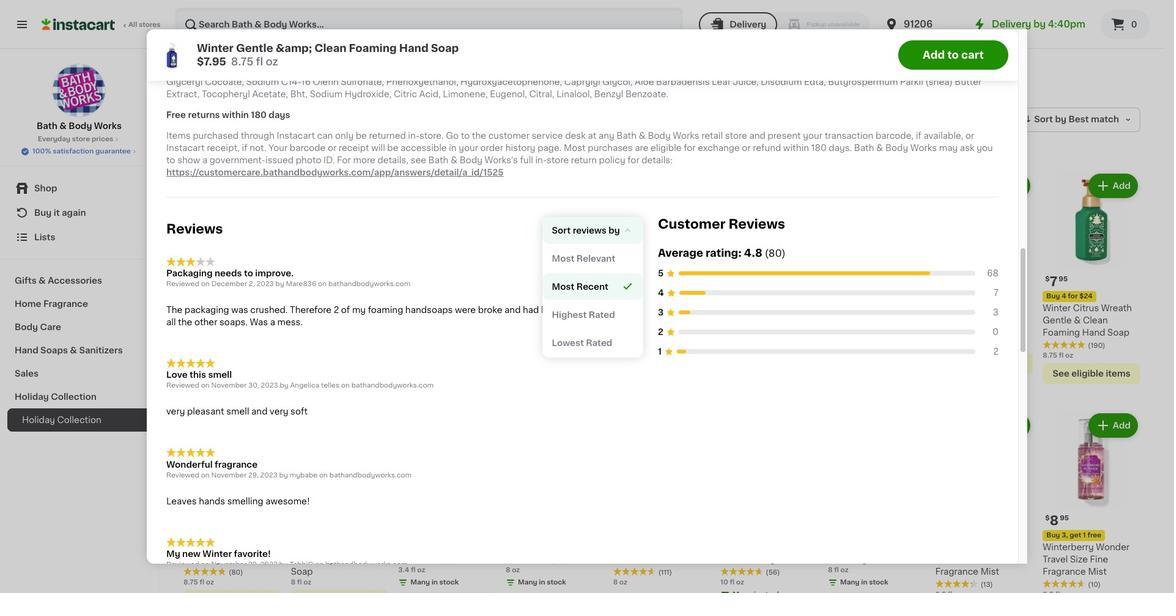 Task type: locate. For each thing, give the bounding box(es) containing it.
1 holiday collection link from the top
[[7, 385, 151, 408]]

8.75 for winter gentle & clean foaming hand soap
[[183, 579, 198, 586]]

$ 8 95 for winter citrus wreath cleansing gel hand soap
[[723, 275, 747, 288]]

very left 'soft'
[[270, 407, 288, 416]]

1 vertical spatial candle
[[613, 555, 644, 564]]

smell right this
[[208, 371, 232, 379]]

2 29, from the top
[[248, 561, 259, 568]]

29, down the favorite!
[[248, 561, 259, 568]]

$ 8 95 for winterberry wonder travel size fine fragrance mist
[[1045, 514, 1069, 527]]

woodlands inside woodlands pocketbac hand sanitizer
[[613, 291, 661, 300]]

see eligible items button for buy 4 for $24
[[1043, 363, 1140, 384]]

buy up winter citrus wreath cleansing gel hand soap
[[724, 293, 738, 299]]

3.4 fl oz
[[398, 567, 425, 574]]

1 vertical spatial 8.75
[[1043, 352, 1057, 359]]

delivery inside delivery by 4:40pm link
[[992, 20, 1031, 29]]

soap inside winter gentle &amp; clean foaming hand soap $7.95 8.75 fl oz
[[431, 43, 459, 53]]

within down "present"
[[783, 143, 809, 152]]

buy for winter wallflowers fragrance refill
[[509, 293, 523, 299]]

many in stock down "(106)" at bottom
[[840, 352, 888, 359]]

bath up 'everyday'
[[37, 122, 57, 130]]

by inside "packaging needs to improve. reviewed on december 2, 2023 by mare836 on bathandbodyworks.com"
[[276, 281, 284, 287]]

3 fine from the left
[[1090, 555, 1108, 564]]

woodlands inside woodlands body spray
[[291, 304, 339, 312]]

4 up winter citrus wreath gentle & clean foaming hand soap
[[1062, 293, 1066, 299]]

water (aqua, eau), disodium laureth sulfosuccinate, cocamidopropyl hydroxysultaine, peg-40 hydrogenated castor oil, propanediol, sodium cocoyl glycinate, fragrance (parfum), peg-7 glyceryl cocoate, sodium c14-16 olefin sulfonate, phenoxyethanol, hydroxyacetophenone, caprylyl glycol, aloe barbadensis leaf juice, disodium edta, butyrospermum parkii (shea) butter extract, tocopheryl acetate, bht, sodium hydroxide, citric acid, limonene, eugenol, citral, linalool, benzyl benzoate.
[[166, 65, 982, 98]]

$24 for gel
[[757, 293, 770, 299]]

peg- down add to cart
[[945, 65, 966, 74]]

hand inside winter citrus wreath cleansing gel hand soap
[[783, 316, 806, 324]]

winterberry ice cleansing gel hand soap 8 fl oz
[[291, 543, 376, 586]]

many in stock for 8 fl oz
[[840, 579, 888, 586]]

8 oz
[[506, 567, 520, 574], [613, 579, 627, 586]]

8.75 fl oz
[[1043, 352, 1073, 359], [183, 579, 214, 586]]

bathandbodyworks.com inside "packaging needs to improve. reviewed on december 2, 2023 by mare836 on bathandbodyworks.com"
[[328, 281, 410, 287]]

propanediol,
[[688, 65, 742, 74]]

peg- up citral,
[[542, 65, 562, 74]]

1 wonder from the left
[[881, 543, 915, 552]]

0 horizontal spatial your
[[459, 143, 478, 152]]

8.75 fl oz for winter citrus wreath gentle & clean foaming hand soap
[[1043, 352, 1073, 359]]

see eligible items button down lowest
[[506, 351, 603, 372]]

soaps right "hand"
[[243, 24, 268, 32]]

refill down "other"
[[183, 328, 205, 337]]

0 vertical spatial 180
[[251, 110, 267, 119]]

1 november from the top
[[211, 382, 247, 389]]

fragrance inside winter pear forest wallflowers fragrance refill
[[450, 316, 493, 324]]

rated for lowest rated
[[586, 339, 612, 347]]

0 vertical spatial 8 oz
[[506, 567, 520, 574]]

0 vertical spatial foaming
[[349, 43, 397, 53]]

citrus for 7
[[1073, 304, 1099, 312]]

eligible up the details:
[[651, 143, 682, 152]]

holiday for 2nd holiday collection link from the top of the page
[[22, 416, 55, 424]]

product group
[[183, 171, 281, 384], [291, 171, 388, 372], [398, 171, 496, 384], [506, 171, 603, 372], [613, 171, 711, 336], [721, 171, 818, 398], [828, 171, 926, 386], [935, 171, 1033, 374], [1043, 171, 1140, 384], [183, 411, 281, 593], [291, 411, 388, 593], [935, 411, 1033, 593], [1043, 411, 1140, 593]]

winter for winter wallflowers fragrance refill
[[506, 304, 534, 312]]

highest rated button
[[542, 301, 643, 328]]

buy left it
[[34, 209, 52, 217]]

$24 up winter citrus wreath gentle & clean foaming hand soap
[[1079, 293, 1093, 299]]

$24 up winter citrus wreath cleansing gel hand soap
[[757, 293, 770, 299]]

reviewed inside "my new winter favorite! reviewed on november 29, 2023 by tabbig on bathandbodyworks.com"
[[166, 561, 199, 568]]

to right go
[[461, 131, 470, 140]]

1 vertical spatial foaming
[[1043, 328, 1080, 337]]

wonder inside winterberry wonder travel size fine fragrance mist
[[1096, 543, 1130, 552]]

winterberry inside the winterberry ice cleansing gel hand soap 8 fl oz
[[291, 543, 342, 552]]

see eligible items button for 7
[[183, 363, 281, 384]]

candle down the signature
[[613, 555, 644, 564]]

winter inside the winter cleansing gel hand soap
[[828, 304, 856, 312]]

1 horizontal spatial the
[[472, 131, 486, 140]]

1 horizontal spatial are
[[635, 143, 648, 152]]

in- up wash
[[780, 543, 792, 552]]

woodlands for woodlands pocketbac hand sanitizer
[[613, 291, 661, 300]]

woodlands for woodlands 3-in-1 hair, face & body wash
[[721, 543, 769, 552]]

$9.95 element
[[935, 513, 1033, 529]]

works up prices on the left top of page
[[94, 122, 122, 130]]

1 vertical spatial smell
[[226, 407, 249, 416]]

1 vertical spatial gel
[[766, 316, 780, 324]]

0 horizontal spatial cleansing
[[291, 555, 334, 564]]

$24 down the leaves hands smelling awesome!
[[220, 532, 233, 539]]

bath & body works link
[[37, 64, 122, 132]]

eugenol,
[[490, 90, 527, 98]]

citrus for 8
[[751, 304, 777, 312]]

in- up 'accessible'
[[408, 131, 419, 140]]

available,
[[924, 131, 963, 140]]

wick
[[995, 304, 1016, 312], [685, 543, 706, 552]]

most up most relevant
[[562, 225, 584, 233]]

foaming inside winter gentle &amp; clean foaming hand soap $7.95 8.75 fl oz
[[349, 43, 397, 53]]

winterberry for signature
[[613, 531, 664, 540]]

november
[[211, 382, 247, 389], [211, 472, 247, 479], [211, 561, 247, 568]]

fragrance inside winterberry ice wallflowers fragrance refill
[[235, 316, 278, 324]]

the left box
[[590, 306, 605, 314]]

0 horizontal spatial gel
[[336, 555, 351, 564]]

woodlands up wirh
[[613, 291, 661, 300]]

recent up relevant
[[586, 225, 618, 233]]

works's
[[485, 156, 518, 164]]

your left the order
[[459, 143, 478, 152]]

1 3 from the left
[[658, 308, 664, 317]]

holiday collection for 2nd holiday collection link from the top of the page
[[22, 416, 101, 424]]

delivery up propanediol,
[[730, 20, 766, 29]]

1 size from the left
[[963, 555, 980, 564]]

glycinate,
[[812, 65, 856, 74]]

1 horizontal spatial a
[[270, 318, 275, 327]]

1 29, from the top
[[248, 472, 259, 479]]

see eligible items for 7
[[193, 369, 271, 378]]

rating:
[[706, 248, 742, 258]]

0.8 up this
[[183, 352, 195, 359]]

0 vertical spatial rated
[[589, 310, 615, 319]]

0.8 down winter wallflowers fragrance refill
[[506, 340, 517, 347]]

1 inside "product" group
[[620, 275, 626, 288]]

https://customercare.bathandbodyworks.com/app/answers/detail/a_id/1525
[[166, 168, 504, 176]]

cleansing inside the winter cleansing gel hand soap
[[858, 304, 901, 312]]

1 horizontal spatial instacart
[[277, 131, 315, 140]]

0 vertical spatial be
[[356, 131, 367, 140]]

wick down 68
[[995, 304, 1016, 312]]

on
[[201, 281, 210, 287], [318, 281, 327, 287], [201, 382, 210, 389], [341, 382, 350, 389], [201, 472, 210, 479], [319, 472, 328, 479], [201, 561, 210, 568], [315, 561, 324, 568]]

winter gentle &amp; clean foaming hand soap $7.95 8.75 fl oz
[[197, 43, 459, 67]]

wreath up (190)
[[1101, 304, 1132, 312]]

8.75 fl oz inside "product" group
[[183, 579, 214, 586]]

0 horizontal spatial delivery
[[730, 20, 766, 29]]

2 horizontal spatial buy 4 for $24
[[1046, 293, 1093, 299]]

in for 8 fl oz
[[861, 579, 867, 586]]

0 vertical spatial candle
[[935, 316, 966, 324]]

citrus inside winter citrus wreath gentle & clean foaming hand soap
[[1073, 304, 1099, 312]]

2 reviewed from the top
[[166, 382, 199, 389]]

by inside button
[[609, 226, 620, 235]]

many for 8 oz
[[518, 579, 537, 586]]

1 horizontal spatial as
[[357, 24, 367, 32]]

4 reviewed from the top
[[166, 561, 199, 568]]

& inside "link"
[[39, 276, 46, 285]]

wash
[[500, 24, 522, 32]]

1 vertical spatial a
[[270, 318, 275, 327]]

4 for winter citrus wreath cleansing gel hand soap
[[739, 293, 744, 299]]

wreath up (86)
[[779, 304, 810, 312]]

buy for winter cleansing gel hand soap
[[832, 293, 845, 299]]

works inside "bath & body works" link
[[94, 122, 122, 130]]

1 vertical spatial 8 oz
[[613, 579, 627, 586]]

are up the details:
[[635, 143, 648, 152]]

1 reviewed from the top
[[166, 281, 199, 287]]

holiday collection link down 'sales' link
[[7, 408, 151, 432]]

gel inside the winterberry ice cleansing gel hand soap 8 fl oz
[[336, 555, 351, 564]]

3 buy 4 for $24 from the left
[[1046, 293, 1093, 299]]

2 horizontal spatial in-
[[780, 543, 792, 552]]

1 vertical spatial rated
[[586, 339, 612, 347]]

$ 7 95 for buy
[[1045, 275, 1068, 288]]

3- down 68
[[986, 304, 995, 312]]

2 horizontal spatial refill
[[551, 316, 573, 324]]

store up exchange
[[725, 131, 747, 140]]

hand inside the winterberry ice cleansing gel hand soap 8 fl oz
[[353, 555, 376, 564]]

travel down the 3,
[[1043, 555, 1068, 564]]

was
[[231, 306, 248, 314]]

winter inside winter candy apple travel size fine fragrance mist
[[935, 543, 963, 552]]

hydroxysultaine,
[[467, 65, 540, 74]]

works
[[94, 122, 122, 130], [673, 131, 699, 140], [910, 143, 937, 152]]

ice for gel
[[344, 543, 357, 552]]

woodlands body spray
[[291, 304, 364, 324]]

1 vertical spatial 3-
[[771, 543, 780, 552]]

smell inside 'love this smell reviewed on november 30, 2023 by angelica telles on bathandbodyworks.com'
[[208, 371, 232, 379]]

7 inside water (aqua, eau), disodium laureth sulfosuccinate, cocamidopropyl hydroxysultaine, peg-40 hydrogenated castor oil, propanediol, sodium cocoyl glycinate, fragrance (parfum), peg-7 glyceryl cocoate, sodium c14-16 olefin sulfonate, phenoxyethanol, hydroxyacetophenone, caprylyl glycol, aloe barbadensis leaf juice, disodium edta, butyrospermum parkii (shea) butter extract, tocopheryl acetate, bht, sodium hydroxide, citric acid, limonene, eugenol, citral, linalool, benzyl benzoate.
[[966, 65, 970, 74]]

0 horizontal spatial mist
[[894, 555, 912, 564]]

0.8 inside "product" group
[[506, 340, 517, 347]]

prices
[[92, 136, 113, 142]]

foaming
[[349, 43, 397, 53], [1043, 328, 1080, 337], [183, 555, 221, 564]]

hand inside winter gentle &amp; clean foaming hand soap $7.95 8.75 fl oz
[[399, 43, 428, 53]]

as right just
[[304, 24, 314, 32]]

refill down the packaging was crushed. therefore 2 of my foaming handsoaps were broke and had leaked into the box wirh all the other soaps. was a mess.
[[398, 328, 420, 337]]

3 november from the top
[[211, 561, 247, 568]]

winter for winter citrus wreath gentle & clean foaming hand soap
[[1043, 304, 1071, 312]]

68
[[987, 269, 999, 277]]

2 vertical spatial ice
[[344, 543, 357, 552]]

0 horizontal spatial disodium
[[246, 65, 287, 74]]

guarantee
[[95, 148, 131, 155]]

service type group
[[699, 12, 870, 37]]

store down page.
[[547, 156, 569, 164]]

you right ask
[[977, 143, 993, 152]]

$ 7 95 for winterberry
[[186, 275, 208, 288]]

see eligible items down "woodlands 3-wick candle 14.5 oz" at the bottom right of page
[[945, 359, 1023, 368]]

2 horizontal spatial and
[[749, 131, 766, 140]]

30,
[[248, 382, 259, 389]]

wreath
[[779, 304, 810, 312], [1101, 304, 1132, 312]]

holiday for second holiday collection link from the bottom
[[15, 393, 49, 401]]

1 vertical spatial (5)
[[444, 557, 453, 564]]

my
[[352, 306, 366, 314]]

2 horizontal spatial sodium
[[744, 65, 777, 74]]

wreath for 7
[[1101, 304, 1132, 312]]

returns
[[188, 110, 220, 119]]

1 horizontal spatial very
[[270, 407, 288, 416]]

buy 4 for $24 for cleansing
[[724, 293, 770, 299]]

1 horizontal spatial cleansing
[[721, 316, 763, 324]]

delivery for delivery by 4:40pm
[[992, 20, 1031, 29]]

or left refund
[[742, 143, 751, 152]]

refill inside winter pear forest wallflowers fragrance refill
[[398, 328, 420, 337]]

most recent button up most relevant button
[[545, 219, 641, 239]]

95 up the 3,
[[1060, 515, 1069, 522]]

0 horizontal spatial reviews
[[166, 222, 223, 235]]

1 horizontal spatial you
[[977, 143, 993, 152]]

0 vertical spatial instacart
[[277, 131, 315, 140]]

most
[[564, 143, 586, 152], [562, 225, 584, 233], [552, 254, 574, 263], [552, 282, 574, 291]]

7 up butter
[[966, 65, 970, 74]]

most down desk
[[564, 143, 586, 152]]

woodlands inside woodlands 3-in-1 hair, face & body wash
[[721, 543, 769, 552]]

anti-
[[369, 24, 389, 32]]

2 vertical spatial clean
[[254, 543, 279, 552]]

1 horizontal spatial (5)
[[658, 318, 668, 324]]

(80)
[[765, 248, 786, 258], [229, 569, 243, 576]]

1 horizontal spatial size
[[1070, 555, 1088, 564]]

1 travel from the left
[[935, 555, 960, 564]]

2 left "of"
[[334, 306, 339, 314]]

improve.
[[255, 269, 294, 278]]

bathandbodyworks.com for improve.
[[328, 281, 410, 287]]

1 vertical spatial the
[[590, 306, 605, 314]]

$ inside $ 15 95
[[293, 276, 298, 282]]

(111)
[[658, 570, 672, 576]]

$ 7 95 up packaging at the bottom of page
[[186, 275, 208, 288]]

1 horizontal spatial travel
[[1043, 555, 1068, 564]]

size down candy
[[963, 555, 980, 564]]

add
[[923, 50, 945, 60], [253, 182, 271, 190], [361, 182, 379, 190], [468, 182, 486, 190], [1005, 182, 1023, 190], [1113, 182, 1131, 190], [1005, 421, 1023, 430], [1113, 421, 1131, 430]]

delivery for delivery
[[730, 20, 766, 29]]

2 peg- from the left
[[945, 65, 966, 74]]

sort reviews by button
[[542, 217, 643, 244]]

hand soaps & sanitizers link
[[7, 339, 151, 362]]

3.4
[[398, 567, 409, 574]]

ice inside the winterberry ice cleansing gel hand soap 8 fl oz
[[344, 543, 357, 552]]

product group containing 26
[[935, 171, 1033, 374]]

winter inside winter citrus wreath gentle & clean foaming hand soap
[[1043, 304, 1071, 312]]

7
[[966, 65, 970, 74], [190, 275, 198, 288], [405, 275, 413, 288], [1050, 275, 1057, 288], [994, 288, 999, 297]]

see eligible items button for buy 2 for $40
[[935, 353, 1033, 374]]

0 vertical spatial if
[[916, 131, 921, 140]]

a down crushed.
[[270, 318, 275, 327]]

wreath inside winter citrus wreath gentle & clean foaming hand soap
[[1101, 304, 1132, 312]]

clean inside 'buy 4 for $24 winter gentle & clean foaming hand soap'
[[254, 543, 279, 552]]

instacart
[[277, 131, 315, 140], [166, 143, 205, 152]]

clean down smelling
[[254, 543, 279, 552]]

95 inside 1 95
[[627, 276, 636, 282]]

by left mybabe in the bottom of the page
[[279, 472, 288, 479]]

None search field
[[175, 7, 683, 42]]

3 reviewed from the top
[[166, 472, 199, 479]]

winter inside winter citrus wreath cleansing gel hand soap
[[721, 304, 749, 312]]

see eligible items button
[[506, 351, 603, 372], [935, 353, 1033, 374], [183, 363, 281, 384], [1043, 363, 1140, 384]]

full
[[520, 156, 533, 164]]

wallflowers
[[536, 304, 585, 312], [183, 316, 233, 324], [398, 316, 448, 324]]

1 $ 7 95 from the left
[[186, 275, 208, 288]]

sulfonate,
[[341, 77, 384, 86]]

eligible down (190)
[[1072, 369, 1104, 378]]

most recent button up into
[[542, 273, 643, 300]]

ice inside winterberry ice wallflowers fragrance refill
[[237, 304, 250, 312]]

2 horizontal spatial works
[[910, 143, 937, 152]]

winter inside winter wallflowers fragrance refill
[[506, 304, 534, 312]]

1 horizontal spatial 0
[[1131, 20, 1137, 29]]

8.75 for winter citrus wreath gentle & clean foaming hand soap
[[1043, 352, 1057, 359]]

1 horizontal spatial 3-
[[986, 304, 995, 312]]

woodlands for woodlands 3-wick candle 14.5 oz
[[935, 304, 984, 312]]

buy 4 for $24 up winter citrus wreath gentle & clean foaming hand soap
[[1046, 293, 1093, 299]]

see eligible items down (190)
[[1053, 369, 1131, 378]]

delivery inside button
[[730, 20, 766, 29]]

for inside 'buy 4 for $24 winter gentle & clean foaming hand soap'
[[209, 532, 218, 539]]

see for 7
[[193, 369, 210, 378]]

the
[[166, 306, 182, 314]]

ice inside winterberry ice signature single wick candle
[[666, 531, 680, 540]]

receipt
[[339, 143, 369, 152]]

winter for winter gentle &amp; clean foaming hand soap $7.95 8.75 fl oz
[[197, 43, 234, 53]]

0 vertical spatial 0
[[1131, 20, 1137, 29]]

2 november from the top
[[211, 472, 247, 479]]

0 vertical spatial wick
[[995, 304, 1016, 312]]

1 horizontal spatial wonder
[[1096, 543, 1130, 552]]

1 horizontal spatial works
[[673, 131, 699, 140]]

1 horizontal spatial 180
[[811, 143, 827, 152]]

aloe
[[635, 77, 654, 86]]

a inside the packaging was crushed. therefore 2 of my foaming handsoaps were broke and had leaked into the box wirh all the other soaps. was a mess.
[[270, 318, 275, 327]]

stock for 8 oz
[[547, 579, 566, 586]]

2 wonder from the left
[[1096, 543, 1130, 552]]

cleansing up 8 fl oz
[[721, 316, 763, 324]]

winter inside "my new winter favorite! reviewed on november 29, 2023 by tabbig on bathandbodyworks.com"
[[203, 550, 232, 558]]

1 very from the left
[[166, 407, 185, 416]]

buy it again link
[[7, 201, 151, 225]]

2 wreath from the left
[[1101, 304, 1132, 312]]

$ 7 95
[[186, 275, 208, 288], [1045, 275, 1068, 288]]

the right all
[[178, 318, 192, 327]]

0 horizontal spatial fine
[[828, 555, 846, 564]]

2023 right 2,
[[257, 281, 274, 287]]

winter inside winter gentle &amp; clean foaming hand soap $7.95 8.75 fl oz
[[197, 43, 234, 53]]

reviewed down "new"
[[166, 561, 199, 568]]

0 vertical spatial are
[[271, 24, 284, 32]]

(190)
[[1088, 342, 1105, 349]]

1 vertical spatial ice
[[666, 531, 680, 540]]

29, down fragrance
[[248, 472, 259, 479]]

1 horizontal spatial store
[[547, 156, 569, 164]]

in- right the full
[[535, 156, 547, 164]]

2 travel from the left
[[1043, 555, 1068, 564]]

size
[[963, 555, 980, 564], [1070, 555, 1088, 564]]

winterberry right hair,
[[828, 543, 879, 552]]

most relevant button
[[542, 245, 643, 272]]

0 horizontal spatial travel
[[935, 555, 960, 564]]

2 vertical spatial november
[[211, 561, 247, 568]]

winterberry inside winterberry wonder fine fragrance mist 8 fl oz
[[828, 543, 879, 552]]

1 horizontal spatial delivery
[[992, 20, 1031, 29]]

for right policy
[[628, 156, 639, 164]]

4 for winter cleansing gel hand soap
[[847, 293, 852, 299]]

policy
[[599, 156, 625, 164]]

free
[[1087, 532, 1102, 539]]

rated for highest rated
[[589, 310, 615, 319]]

be up receipt
[[356, 131, 367, 140]]

1 as from the left
[[304, 24, 314, 32]]

3 right wirh
[[658, 308, 664, 317]]

woodlands
[[613, 291, 661, 300], [291, 304, 339, 312], [935, 304, 984, 312], [721, 543, 769, 552]]

0 horizontal spatial 3-
[[771, 543, 780, 552]]

$ 8 95
[[830, 275, 854, 288], [723, 275, 747, 288], [1045, 514, 1069, 527]]

2 vertical spatial gentle
[[214, 543, 243, 552]]

2 holiday collection link from the top
[[7, 408, 151, 432]]

29,
[[248, 472, 259, 479], [248, 561, 259, 568]]

or up id. in the left top of the page
[[328, 143, 336, 152]]

wreath for 8
[[779, 304, 810, 312]]

cleansing right the favorite!
[[291, 555, 334, 564]]

2 vertical spatial holiday
[[22, 416, 55, 424]]

winterberry inside winterberry ice signature single wick candle
[[613, 531, 664, 540]]

traditional
[[172, 24, 217, 32]]

2023 down the favorite!
[[260, 561, 278, 568]]

by right reviews
[[609, 226, 620, 235]]

by down improve.
[[276, 281, 284, 287]]

see eligible items for buy 2 for $40
[[945, 359, 1023, 368]]

go
[[446, 131, 459, 140]]

bathandbodyworks.com inside 'love this smell reviewed on november 30, 2023 by angelica telles on bathandbodyworks.com'
[[351, 382, 434, 389]]

2 vertical spatial and
[[251, 407, 268, 416]]

1 vertical spatial (80)
[[229, 569, 243, 576]]

8.75 down "new"
[[183, 579, 198, 586]]

15
[[298, 275, 312, 288]]

8.75 fl oz down "new"
[[183, 579, 214, 586]]

fine inside winter candy apple travel size fine fragrance mist
[[983, 555, 1001, 564]]

soaps
[[40, 346, 68, 355]]

fine down candy
[[983, 555, 1001, 564]]

in for 8 oz
[[539, 579, 545, 586]]

(116)
[[551, 557, 566, 564]]

$24 inside 'buy 4 for $24 winter gentle & clean foaming hand soap'
[[220, 532, 233, 539]]

0 horizontal spatial $ 7 95
[[186, 275, 208, 288]]

recent up into
[[576, 282, 608, 291]]

smell for this
[[208, 371, 232, 379]]

hand inside woodlands pocketbac hand sanitizer
[[613, 304, 636, 312]]

1 horizontal spatial fine
[[983, 555, 1001, 564]]

8
[[835, 275, 844, 288], [727, 275, 736, 288], [721, 352, 725, 359], [1050, 514, 1059, 527], [506, 567, 510, 574], [828, 567, 833, 574], [291, 579, 295, 586], [613, 579, 618, 586]]

at
[[588, 131, 596, 140]]

$ 8 95 up the 3,
[[1045, 514, 1069, 527]]

most inside items purchased through instacart can only be returned in-store. go to the customer service desk at any bath & body works retail store and present your transaction barcode, if available, or instacart receipt, if not. your barcode or receipt will be accessible in your order history page. most purchases are eligible for exchange or refund within 180 days. bath & body works may ask you to show a government-issued photo id. for more details, see bath & body works's full in-store return policy for details: https://customercare.bathandbodyworks.com/app/answers/detail/a_id/1525
[[564, 143, 586, 152]]

1 buy 4 for $24 from the left
[[832, 293, 878, 299]]

0 horizontal spatial (5)
[[444, 557, 453, 564]]

(aqua,
[[194, 65, 220, 74]]

winterberry
[[183, 304, 234, 312], [613, 531, 664, 540], [828, 543, 879, 552], [291, 543, 342, 552], [1043, 543, 1094, 552]]

see eligible items button for buy 5 for $30
[[506, 351, 603, 372]]

0 vertical spatial gel
[[903, 304, 918, 312]]

show
[[177, 156, 200, 164]]

will
[[371, 143, 385, 152]]

by
[[1034, 20, 1046, 29], [609, 226, 620, 235], [276, 281, 284, 287], [280, 382, 288, 389], [279, 472, 288, 479], [279, 561, 288, 568]]

&amp;
[[276, 43, 312, 53]]

stock for 8 fl oz
[[869, 579, 888, 586]]

1 fine from the left
[[828, 555, 846, 564]]

cleansing inside the winterberry ice cleansing gel hand soap 8 fl oz
[[291, 555, 334, 564]]

you
[[482, 24, 498, 32], [977, 143, 993, 152]]

0 vertical spatial 8.75 fl oz
[[1043, 352, 1073, 359]]

1 horizontal spatial mist
[[981, 568, 999, 576]]

0 horizontal spatial in-
[[408, 131, 419, 140]]

home fragrance
[[15, 300, 88, 308]]

2 horizontal spatial or
[[966, 131, 974, 140]]

see eligible items up 30,
[[193, 369, 271, 378]]

0 horizontal spatial soaps
[[243, 24, 268, 32]]

2
[[954, 293, 959, 299], [334, 306, 339, 314], [658, 328, 663, 336], [993, 347, 999, 356]]

candy
[[966, 543, 994, 552]]

sanitizers
[[79, 346, 123, 355]]

product group containing 1
[[613, 171, 711, 336]]

1 vertical spatial are
[[635, 143, 648, 152]]

november down fragrance
[[211, 472, 247, 479]]

hand inside winter citrus wreath gentle & clean foaming hand soap
[[1082, 328, 1105, 337]]

2 vertical spatial 8.75
[[183, 579, 198, 586]]

0 horizontal spatial very
[[166, 407, 185, 416]]

buy 4 for $24 for hand
[[832, 293, 878, 299]]

0 vertical spatial most recent button
[[545, 219, 641, 239]]

buy inside 'buy 4 for $24 winter gentle & clean foaming hand soap'
[[187, 532, 201, 539]]

cleansing up "(106)" at bottom
[[858, 304, 901, 312]]

1 horizontal spatial clean
[[314, 43, 347, 53]]

0 vertical spatial cleansing
[[858, 304, 901, 312]]

oil,
[[672, 65, 686, 74]]

2 size from the left
[[1070, 555, 1088, 564]]

see eligible items down lowest
[[516, 357, 593, 365]]

november left 30,
[[211, 382, 247, 389]]

2 vertical spatial works
[[910, 143, 937, 152]]

buy down 26
[[939, 293, 953, 299]]

reviewed down the love
[[166, 382, 199, 389]]

wallflowers inside winter pear forest wallflowers fragrance refill
[[398, 316, 448, 324]]

instacart up show
[[166, 143, 205, 152]]

180 left 'days.'
[[811, 143, 827, 152]]

1 wreath from the left
[[779, 304, 810, 312]]

eligible inside items purchased through instacart can only be returned in-store. go to the customer service desk at any bath & body works retail store and present your transaction barcode, if available, or instacart receipt, if not. your barcode or receipt will be accessible in your order history page. most purchases are eligible for exchange or refund within 180 days. bath & body works may ask you to show a government-issued photo id. for more details, see bath & body works's full in-store return policy for details: https://customercare.bathandbodyworks.com/app/answers/detail/a_id/1525
[[651, 143, 682, 152]]

many in stock down (116)
[[518, 579, 566, 586]]

in for 3.4 fl oz
[[432, 579, 438, 586]]

love
[[166, 371, 187, 379]]

2 $ 7 95 from the left
[[1045, 275, 1068, 288]]

most up $30
[[552, 282, 574, 291]]

most recent up into
[[552, 282, 608, 291]]

1 horizontal spatial soaps
[[428, 24, 454, 32]]

signature
[[613, 543, 654, 552]]

2 vertical spatial foaming
[[183, 555, 221, 564]]

7 up handsoaps
[[405, 275, 413, 288]]

8.75 inside "product" group
[[183, 579, 198, 586]]

0 vertical spatial within
[[222, 110, 249, 119]]

winter inside winter pear forest wallflowers fragrance refill
[[398, 304, 426, 312]]

refill inside winter wallflowers fragrance refill
[[551, 316, 573, 324]]

(shea)
[[925, 77, 953, 86]]

store up 100% satisfaction guarantee button
[[72, 136, 90, 142]]

0 horizontal spatial peg-
[[542, 65, 562, 74]]

disodium down cocoyl
[[761, 77, 802, 86]]

eligible for buy 5 for $30
[[534, 357, 567, 365]]

stock for 3.4 fl oz
[[439, 579, 459, 586]]

2 citrus from the left
[[1073, 304, 1099, 312]]

citric
[[394, 90, 417, 98]]

2 horizontal spatial foaming
[[1043, 328, 1080, 337]]

0 horizontal spatial clean
[[254, 543, 279, 552]]

return
[[571, 156, 597, 164]]

ice for fragrance
[[237, 304, 250, 312]]

customer
[[658, 217, 726, 230]]

travel inside winter candy apple travel size fine fragrance mist
[[935, 555, 960, 564]]

fl inside the winterberry ice cleansing gel hand soap 8 fl oz
[[297, 579, 302, 586]]

free
[[166, 110, 186, 119]]

body inside woodlands 3-in-1 hair, face & body wash
[[753, 555, 775, 564]]

2 fine from the left
[[983, 555, 1001, 564]]

see for buy 2 for $40
[[945, 359, 962, 368]]

0 horizontal spatial as
[[304, 24, 314, 32]]

2 buy 4 for $24 from the left
[[724, 293, 770, 299]]

3 down 68
[[993, 308, 999, 317]]

$ 8 95 for winter cleansing gel hand soap
[[830, 275, 854, 288]]

2 soaps from the left
[[428, 24, 454, 32]]

transaction
[[825, 131, 873, 140]]

woodlands 3-in-1 hair, face & body wash
[[721, 543, 817, 564]]

1 citrus from the left
[[751, 304, 777, 312]]

again
[[62, 209, 86, 217]]

reviewed down packaging
[[166, 281, 199, 287]]

add to cart button
[[898, 40, 1008, 70]]

bath & body works logo image
[[52, 64, 106, 117]]



Task type: describe. For each thing, give the bounding box(es) containing it.
many in stock for 3.4 fl oz
[[411, 579, 459, 586]]

2 3 from the left
[[993, 308, 999, 317]]

photo
[[296, 156, 321, 164]]

olefin
[[313, 77, 339, 86]]

winter for winter pear forest wallflowers fragrance refill
[[398, 304, 426, 312]]

1 vertical spatial collection
[[51, 393, 97, 401]]

1 vertical spatial 5
[[525, 293, 529, 299]]

box
[[607, 306, 623, 314]]

wonder for mist
[[881, 543, 915, 552]]

1 horizontal spatial (80)
[[765, 248, 786, 258]]

2 down sanitizer
[[658, 328, 663, 336]]

1 horizontal spatial 5
[[658, 269, 664, 277]]

bht,
[[290, 90, 308, 98]]

body up the details:
[[648, 131, 671, 140]]

reviewed inside "packaging needs to improve. reviewed on december 2, 2023 by mare836 on bathandbodyworks.com"
[[166, 281, 199, 287]]

instacart logo image
[[42, 17, 115, 32]]

and inside the packaging was crushed. therefore 2 of my foaming handsoaps were broke and had leaked into the box wirh all the other soaps. was a mess.
[[505, 306, 521, 314]]

(5) inside "product" group
[[658, 318, 668, 324]]

id.
[[323, 156, 335, 164]]

2 vertical spatial the
[[178, 318, 192, 327]]

0 horizontal spatial if
[[242, 143, 247, 152]]

a inside items purchased through instacart can only be returned in-store. go to the customer service desk at any bath & body works retail store and present your transaction barcode, if available, or instacart receipt, if not. your barcode or receipt will be accessible in your order history page. most purchases are eligible for exchange or refund within 180 days. bath & body works may ask you to show a government-issued photo id. for more details, see bath & body works's full in-store return policy for details: https://customercare.bathandbodyworks.com/app/answers/detail/a_id/1525
[[202, 156, 207, 164]]

2023 inside "packaging needs to improve. reviewed on december 2, 2023 by mare836 on bathandbodyworks.com"
[[257, 281, 274, 287]]

1 vertical spatial most recent button
[[542, 273, 643, 300]]

soap inside 'buy 4 for $24 winter gentle & clean foaming hand soap'
[[248, 555, 270, 564]]

highest rated
[[552, 310, 615, 319]]

0 horizontal spatial and
[[251, 407, 268, 416]]

winter for winter cleansing gel hand soap
[[828, 304, 856, 312]]

size inside winterberry wonder travel size fine fragrance mist
[[1070, 555, 1088, 564]]

(10)
[[1088, 582, 1101, 588]]

$24 for &
[[1079, 293, 1093, 299]]

refill inside winterberry ice wallflowers fragrance refill
[[183, 328, 205, 337]]

2 inside "product" group
[[954, 293, 959, 299]]

to inside button
[[947, 50, 959, 60]]

november inside 'love this smell reviewed on november 30, 2023 by angelica telles on bathandbodyworks.com'
[[211, 382, 247, 389]]

days
[[269, 110, 290, 119]]

winter cleansing gel hand soap
[[828, 304, 918, 324]]

8 inside the winterberry ice cleansing gel hand soap 8 fl oz
[[291, 579, 295, 586]]

woodlands for woodlands body spray
[[291, 304, 339, 312]]

(86)
[[766, 342, 780, 349]]

fl inside winter gentle &amp; clean foaming hand soap $7.95 8.75 fl oz
[[256, 57, 263, 67]]

most inside button
[[552, 254, 574, 263]]

8 inside winterberry wonder fine fragrance mist 8 fl oz
[[828, 567, 833, 574]]

10 fl oz
[[721, 579, 744, 586]]

to left show
[[166, 156, 175, 164]]

acetate,
[[252, 90, 288, 98]]

sort reviews by
[[552, 226, 620, 235]]

hand inside the winter cleansing gel hand soap
[[828, 316, 851, 324]]

$ inside $ 26 95
[[938, 276, 942, 282]]

0 vertical spatial recent
[[586, 225, 618, 233]]

0 horizontal spatial instacart
[[166, 143, 205, 152]]

soap inside the winter cleansing gel hand soap
[[853, 316, 875, 324]]

winter citrus wreath cleansing gel hand soap
[[721, 304, 810, 337]]

very pleasant smell and very soft
[[166, 407, 308, 416]]

your
[[269, 143, 288, 152]]

1 horizontal spatial 8 oz
[[613, 579, 627, 586]]

•
[[166, 24, 170, 32]]

product group containing add
[[935, 411, 1033, 593]]

by inside "my new winter favorite! reviewed on november 29, 2023 by tabbig on bathandbodyworks.com"
[[279, 561, 288, 568]]

many in stock for 8 oz
[[518, 579, 566, 586]]

0 vertical spatial sodium
[[744, 65, 777, 74]]

body care
[[15, 323, 61, 331]]

cocoyl
[[779, 65, 810, 74]]

1 right get
[[1083, 532, 1086, 539]]

2 as from the left
[[357, 24, 367, 32]]

0 vertical spatial collection
[[260, 64, 358, 82]]

winterberry for wallflowers
[[183, 304, 234, 312]]

average
[[658, 248, 703, 258]]

$ inside $ 7
[[401, 276, 405, 282]]

within inside items purchased through instacart can only be returned in-store. go to the customer service desk at any bath & body works retail store and present your transaction barcode, if available, or instacart receipt, if not. your barcode or receipt will be accessible in your order history page. most purchases are eligible for exchange or refund within 180 days. bath & body works may ask you to show a government-issued photo id. for more details, see bath & body works's full in-store return policy for details: https://customercare.bathandbodyworks.com/app/answers/detail/a_id/1525
[[783, 143, 809, 152]]

can
[[317, 131, 333, 140]]

gentle inside winter citrus wreath gentle & clean foaming hand soap
[[1043, 316, 1072, 324]]

shop link
[[7, 176, 151, 201]]

hand inside 'buy 4 for $24 winter gentle & clean foaming hand soap'
[[223, 555, 246, 564]]

gel inside winter citrus wreath cleansing gel hand soap
[[766, 316, 780, 324]]

2 vertical spatial sodium
[[310, 90, 343, 98]]

product group containing winter gentle & clean foaming hand soap
[[183, 411, 281, 593]]

0 inside button
[[1131, 20, 1137, 29]]

leaked
[[541, 306, 570, 314]]

eligible for 7
[[212, 369, 244, 378]]

body inside woodlands body spray
[[341, 304, 364, 312]]

bath down transaction on the right of the page
[[854, 143, 874, 152]]

100% satisfaction guarantee button
[[20, 144, 138, 157]]

holiday collection for second holiday collection link from the bottom
[[15, 393, 97, 401]]

lists
[[34, 233, 55, 242]]

4:40pm
[[1048, 20, 1085, 29]]

0 horizontal spatial or
[[328, 143, 336, 152]]

candle inside winterberry ice signature single wick candle
[[613, 555, 644, 564]]

3- for in-
[[771, 543, 780, 552]]

0.8 oz
[[183, 352, 204, 359]]

mare836
[[286, 281, 316, 287]]

soap inside winter citrus wreath gentle & clean foaming hand soap
[[1107, 328, 1129, 337]]

clean inside winter gentle &amp; clean foaming hand soap $7.95 8.75 fl oz
[[314, 43, 347, 53]]

packaging
[[166, 269, 213, 278]]

winter for winter candy apple travel size fine fragrance mist
[[935, 543, 963, 552]]

sanitizer
[[638, 304, 676, 312]]

many for 3.4 fl oz
[[411, 579, 430, 586]]

0 vertical spatial most recent
[[562, 225, 618, 233]]

buy for winter citrus wreath cleansing gel hand soap
[[724, 293, 738, 299]]

foaming inside 'buy 4 for $24 winter gentle & clean foaming hand soap'
[[183, 555, 221, 564]]

november inside wonderful fragrance reviewed on november 29, 2023 by mybabe on bathandbodyworks.com
[[211, 472, 247, 479]]

items for buy 5 for $30
[[569, 357, 593, 365]]

for left $40 at right
[[960, 293, 970, 299]]

1 horizontal spatial reviews
[[729, 217, 785, 230]]

29, inside "my new winter favorite! reviewed on november 29, 2023 by tabbig on bathandbodyworks.com"
[[248, 561, 259, 568]]

body down home
[[15, 323, 38, 331]]

fragrance inside water (aqua, eau), disodium laureth sulfosuccinate, cocamidopropyl hydroxysultaine, peg-40 hydrogenated castor oil, propanediol, sodium cocoyl glycinate, fragrance (parfum), peg-7 glyceryl cocoate, sodium c14-16 olefin sulfonate, phenoxyethanol, hydroxyacetophenone, caprylyl glycol, aloe barbadensis leaf juice, disodium edta, butyrospermum parkii (shea) butter extract, tocopheryl acetate, bht, sodium hydroxide, citric acid, limonene, eugenol, citral, linalool, benzyl benzoate.
[[858, 65, 901, 74]]

just
[[286, 24, 302, 32]]

woodlands pocketbac hand sanitizer
[[613, 291, 710, 312]]

cleansing inside winter citrus wreath cleansing gel hand soap
[[721, 316, 763, 324]]

0.8 fl oz
[[506, 340, 533, 347]]

2 vertical spatial collection
[[57, 416, 101, 424]]

2 very from the left
[[270, 407, 288, 416]]

4 inside 'buy 4 for $24 winter gentle & clean foaming hand soap'
[[202, 532, 207, 539]]

you inside items purchased through instacart can only be returned in-store. go to the customer service desk at any bath & body works retail store and present your transaction barcode, if available, or instacart receipt, if not. your barcode or receipt will be accessible in your order history page. most purchases are eligible for exchange or refund within 180 days. bath & body works may ask you to show a government-issued photo id. for more details, see bath & body works's full in-store return policy for details: https://customercare.bathandbodyworks.com/app/answers/detail/a_id/1525
[[977, 143, 993, 152]]

body up everyday store prices link
[[69, 122, 92, 130]]

0 horizontal spatial store
[[72, 136, 90, 142]]

oz inside winterberry wonder fine fragrance mist 8 fl oz
[[840, 567, 849, 574]]

buy 4 for $24 for gentle
[[1046, 293, 1093, 299]]

effective
[[316, 24, 355, 32]]

many for 8 fl oz
[[840, 579, 860, 586]]

wallflowers inside winter wallflowers fragrance refill
[[536, 304, 585, 312]]

foaming
[[368, 306, 403, 314]]

(parfum),
[[903, 65, 943, 74]]

product group containing winter wallflowers fragrance refill
[[506, 171, 603, 372]]

body down the order
[[460, 156, 482, 164]]

in inside items purchased through instacart can only be returned in-store. go to the customer service desk at any bath & body works retail store and present your transaction barcode, if available, or instacart receipt, if not. your barcode or receipt will be accessible in your order history page. most purchases are eligible for exchange or refund within 180 days. bath & body works may ask you to show a government-issued photo id. for more details, see bath & body works's full in-store return policy for details: https://customercare.bathandbodyworks.com/app/answers/detail/a_id/1525
[[449, 143, 457, 152]]

mist inside winter candy apple travel size fine fragrance mist
[[981, 568, 999, 576]]

gentle inside 'buy 4 for $24 winter gentle & clean foaming hand soap'
[[214, 543, 243, 552]]

0 horizontal spatial within
[[222, 110, 249, 119]]

travel inside winterberry wonder travel size fine fragrance mist
[[1043, 555, 1068, 564]]

product group containing 15
[[291, 171, 388, 372]]

reviewed inside wonderful fragrance reviewed on november 29, 2023 by mybabe on bathandbodyworks.com
[[166, 472, 199, 479]]

fine inside winterberry wonder travel size fine fragrance mist
[[1090, 555, 1108, 564]]

buy it again
[[34, 209, 86, 217]]

0 vertical spatial holiday collection
[[183, 64, 358, 82]]

barbadensis
[[656, 77, 710, 86]]

95 inside $ 15 95
[[313, 276, 322, 282]]

my
[[166, 550, 180, 558]]

crushed.
[[250, 306, 288, 314]]

95 left needs
[[199, 276, 208, 282]]

7 right $40 at right
[[994, 288, 999, 297]]

wonder for fine
[[1096, 543, 1130, 552]]

water
[[166, 65, 192, 74]]

packaging needs to improve. reviewed on december 2, 2023 by mare836 on bathandbodyworks.com
[[166, 269, 410, 287]]

lists link
[[7, 225, 151, 249]]

1 inside woodlands 3-in-1 hair, face & body wash
[[792, 543, 795, 552]]

had
[[523, 306, 539, 314]]

clean inside winter citrus wreath gentle & clean foaming hand soap
[[1083, 316, 1108, 324]]

by inside 'love this smell reviewed on november 30, 2023 by angelica telles on bathandbodyworks.com'
[[280, 382, 288, 389]]

product group containing winterberry ice cleansing gel hand soap
[[291, 411, 388, 593]]

butyrospermum
[[828, 77, 898, 86]]

eligible for buy 4 for $24
[[1072, 369, 1104, 378]]

relevant
[[576, 254, 615, 263]]

95 up winter citrus wreath gentle & clean foaming hand soap
[[1059, 276, 1068, 282]]

bath right any at the right top of the page
[[617, 131, 637, 140]]

(13)
[[981, 582, 993, 588]]

wick inside winterberry ice signature single wick candle
[[685, 543, 706, 552]]

winter for winter citrus wreath cleansing gel hand soap
[[721, 304, 749, 312]]

get
[[1070, 532, 1081, 539]]

the inside items purchased through instacart can only be returned in-store. go to the customer service desk at any bath & body works retail store and present your transaction barcode, if available, or instacart receipt, if not. your barcode or receipt will be accessible in your order history page. most purchases are eligible for exchange or refund within 180 days. bath & body works may ask you to show a government-issued photo id. for more details, see bath & body works's full in-store return policy for details: https://customercare.bathandbodyworks.com/app/answers/detail/a_id/1525
[[472, 131, 486, 140]]

• traditional hand soaps are just as effective as anti-bacterial soaps when you wash for 20 seconds*
[[166, 24, 593, 32]]

see eligible items for buy 4 for $24
[[1053, 369, 1131, 378]]

& inside winter citrus wreath gentle & clean foaming hand soap
[[1074, 316, 1081, 324]]

face
[[721, 555, 741, 564]]

body care link
[[7, 316, 151, 339]]

2023 inside wonderful fragrance reviewed on november 29, 2023 by mybabe on bathandbodyworks.com
[[260, 472, 278, 479]]

favorite!
[[234, 550, 271, 558]]

winter inside 'buy 4 for $24 winter gentle & clean foaming hand soap'
[[183, 543, 212, 552]]

3,
[[1062, 532, 1068, 539]]

juice,
[[733, 77, 759, 86]]

wick inside "woodlands 3-wick candle 14.5 oz"
[[995, 304, 1016, 312]]

winterberry for cleansing
[[291, 543, 342, 552]]

home
[[15, 300, 41, 308]]

bathandbodyworks.com inside wonderful fragrance reviewed on november 29, 2023 by mybabe on bathandbodyworks.com
[[329, 472, 412, 479]]

buy for woodlands 3-wick candle
[[939, 293, 953, 299]]

1 horizontal spatial be
[[387, 143, 398, 152]]

items for buy 2 for $40
[[998, 359, 1023, 368]]

0 horizontal spatial are
[[271, 24, 284, 32]]

oz inside winter gentle &amp; clean foaming hand soap $7.95 8.75 fl oz
[[266, 57, 278, 67]]

1 vertical spatial sodium
[[246, 77, 279, 86]]

for up winter citrus wreath gentle & clean foaming hand soap
[[1068, 293, 1078, 299]]

reviewed inside 'love this smell reviewed on november 30, 2023 by angelica telles on bathandbodyworks.com'
[[166, 382, 199, 389]]

and inside items purchased through instacart can only be returned in-store. go to the customer service desk at any bath & body works retail store and present your transaction barcode, if available, or instacart receipt, if not. your barcode or receipt will be accessible in your order history page. most purchases are eligible for exchange or refund within 180 days. bath & body works may ask you to show a government-issued photo id. for more details, see bath & body works's full in-store return policy for details: https://customercare.bathandbodyworks.com/app/answers/detail/a_id/1525
[[749, 131, 766, 140]]

7 up winter citrus wreath gentle & clean foaming hand soap
[[1050, 275, 1057, 288]]

1 vertical spatial most recent
[[552, 282, 608, 291]]

1 horizontal spatial if
[[916, 131, 921, 140]]

buy for winterberry wonder travel size fine fragrance mist
[[1046, 532, 1060, 539]]

shop
[[34, 184, 57, 193]]

0 horizontal spatial be
[[356, 131, 367, 140]]

for left 20
[[525, 24, 537, 32]]

1 horizontal spatial or
[[742, 143, 751, 152]]

by left 4:40pm
[[1034, 20, 1046, 29]]

1 peg- from the left
[[542, 65, 562, 74]]

4 up sanitizer
[[658, 288, 664, 297]]

& inside 'buy 4 for $24 winter gentle & clean foaming hand soap'
[[245, 543, 252, 552]]

4 for winter citrus wreath gentle & clean foaming hand soap
[[1062, 293, 1066, 299]]

winterberry for fine
[[828, 543, 879, 552]]

soap inside the winterberry ice cleansing gel hand soap 8 fl oz
[[291, 568, 313, 576]]

(80) inside "product" group
[[229, 569, 243, 576]]

0 horizontal spatial 8 oz
[[506, 567, 520, 574]]

items for 7
[[246, 369, 271, 378]]

to inside "packaging needs to improve. reviewed on december 2, 2023 by mare836 on bathandbodyworks.com"
[[244, 269, 253, 278]]

see for buy 4 for $24
[[1053, 369, 1069, 378]]

body down barcode,
[[885, 143, 908, 152]]

fragrance inside winterberry wonder fine fragrance mist 8 fl oz
[[848, 555, 891, 564]]

items for buy 4 for $24
[[1106, 369, 1131, 378]]

soap inside winter citrus wreath cleansing gel hand soap
[[721, 328, 743, 337]]

0 horizontal spatial 0
[[993, 328, 999, 336]]

1 soaps from the left
[[243, 24, 268, 32]]

0 horizontal spatial 180
[[251, 110, 267, 119]]

fragrance inside winter candy apple travel size fine fragrance mist
[[935, 568, 978, 576]]

gifts & accessories link
[[7, 269, 151, 292]]

2023 inside "my new winter favorite! reviewed on november 29, 2023 by tabbig on bathandbodyworks.com"
[[260, 561, 278, 568]]

95 up the winter cleansing gel hand soap
[[845, 276, 854, 282]]

mist inside winterberry wonder fine fragrance mist 8 fl oz
[[894, 555, 912, 564]]

size inside winter candy apple travel size fine fragrance mist
[[963, 555, 980, 564]]

bath down 'accessible'
[[428, 156, 448, 164]]

95 down 4.8
[[738, 276, 747, 282]]

8.75 fl oz for winter gentle & clean foaming hand soap
[[183, 579, 214, 586]]

soft
[[291, 407, 308, 416]]

for left exchange
[[684, 143, 696, 152]]

29, inside wonderful fragrance reviewed on november 29, 2023 by mybabe on bathandbodyworks.com
[[248, 472, 259, 479]]

1 horizontal spatial in-
[[535, 156, 547, 164]]

details:
[[642, 156, 673, 164]]

lowest
[[552, 339, 584, 347]]

8.75 inside winter gentle &amp; clean foaming hand soap $7.95 8.75 fl oz
[[231, 57, 253, 67]]

1 vertical spatial disodium
[[761, 77, 802, 86]]

reviews
[[573, 226, 606, 235]]

forest
[[450, 304, 478, 312]]

december
[[211, 281, 247, 287]]

1 down sanitizer
[[658, 347, 662, 356]]

1 vertical spatial recent
[[576, 282, 608, 291]]

everyday store prices link
[[38, 135, 121, 144]]

eligible for buy 2 for $40
[[964, 359, 996, 368]]

$7.95
[[197, 57, 226, 67]]

for up winter citrus wreath cleansing gel hand soap
[[746, 293, 756, 299]]

butter
[[955, 77, 982, 86]]

hands
[[199, 497, 225, 506]]

buy for winter citrus wreath gentle & clean foaming hand soap
[[1046, 293, 1060, 299]]

2023 inside 'love this smell reviewed on november 30, 2023 by angelica telles on bathandbodyworks.com'
[[261, 382, 278, 389]]

0.8 for 0.8 fl oz
[[506, 340, 517, 347]]

for left $30
[[531, 293, 540, 299]]

ingredients
[[166, 44, 217, 53]]

bathandbodyworks.com for favorite!
[[325, 561, 408, 568]]

barcode
[[290, 143, 326, 152]]

all stores link
[[42, 7, 161, 42]]

0 vertical spatial in-
[[408, 131, 419, 140]]

oz inside "woodlands 3-wick candle 14.5 oz"
[[951, 328, 959, 334]]

91206 button
[[884, 7, 958, 42]]

0 vertical spatial disodium
[[246, 65, 287, 74]]

bathandbodyworks.com for reviewed
[[351, 382, 434, 389]]

7 up packaging at the bottom of page
[[190, 275, 198, 288]]

see eligible items for buy 5 for $30
[[516, 357, 593, 365]]

foaming inside winter citrus wreath gentle & clean foaming hand soap
[[1043, 328, 1080, 337]]

page.
[[538, 143, 562, 152]]

soaps.
[[220, 318, 248, 327]]

winterberry for travel
[[1043, 543, 1094, 552]]

candle inside "woodlands 3-wick candle 14.5 oz"
[[935, 316, 966, 324]]

0 vertical spatial holiday
[[183, 64, 256, 82]]

through
[[241, 131, 275, 140]]

2 horizontal spatial store
[[725, 131, 747, 140]]

180 inside items purchased through instacart can only be returned in-store. go to the customer service desk at any bath & body works retail store and present your transaction barcode, if available, or instacart receipt, if not. your barcode or receipt will be accessible in your order history page. most purchases are eligible for exchange or refund within 180 days. bath & body works may ask you to show a government-issued photo id. for more details, see bath & body works's full in-store return policy for details: https://customercare.bathandbodyworks.com/app/answers/detail/a_id/1525
[[811, 143, 827, 152]]

(106)
[[873, 330, 890, 337]]

0 vertical spatial your
[[803, 131, 823, 140]]

3- for wick
[[986, 304, 995, 312]]

smell for pleasant
[[226, 407, 249, 416]]

wallflowers inside winterberry ice wallflowers fragrance refill
[[183, 316, 233, 324]]

20
[[539, 24, 550, 32]]

add inside button
[[923, 50, 945, 60]]

95 inside $ 26 95
[[961, 276, 970, 282]]

packaging
[[185, 306, 229, 314]]

0.8 for 0.8 oz
[[183, 352, 195, 359]]

eau),
[[222, 65, 244, 74]]

$24 for soap
[[865, 293, 878, 299]]

see for buy 5 for $30
[[516, 357, 532, 365]]

& inside woodlands 3-in-1 hair, face & body wash
[[743, 555, 750, 564]]

0 vertical spatial you
[[482, 24, 498, 32]]

0 button
[[1100, 10, 1150, 39]]

may
[[939, 143, 958, 152]]

present
[[768, 131, 801, 140]]

benzyl
[[594, 90, 623, 98]]

government-
[[210, 156, 265, 164]]

seconds*
[[552, 24, 593, 32]]

gentle inside winter gentle &amp; clean foaming hand soap $7.95 8.75 fl oz
[[236, 43, 273, 53]]

2 down "woodlands 3-wick candle 14.5 oz" at the bottom right of page
[[993, 347, 999, 356]]

2 inside the packaging was crushed. therefore 2 of my foaming handsoaps were broke and had leaked into the box wirh all the other soaps. was a mess.
[[334, 306, 339, 314]]

pocketbac
[[664, 291, 710, 300]]

ice for single
[[666, 531, 680, 540]]

for up the winter cleansing gel hand soap
[[853, 293, 863, 299]]



Task type: vqa. For each thing, say whether or not it's contained in the screenshot.
bottommost Cleansing
yes



